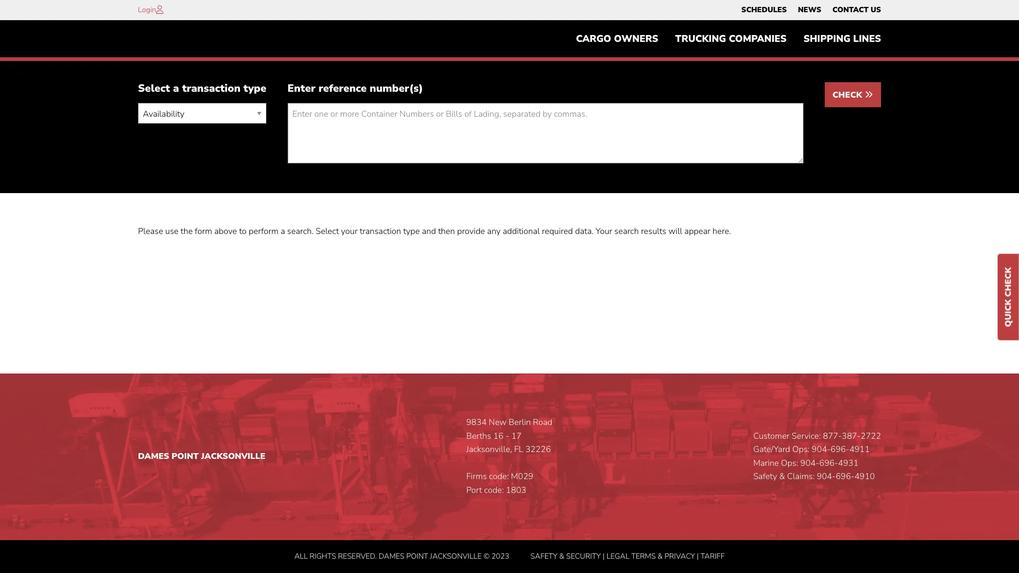Task type: describe. For each thing, give the bounding box(es) containing it.
shipping lines link
[[796, 28, 890, 50]]

1 vertical spatial 904-
[[801, 458, 820, 469]]

security
[[567, 552, 601, 562]]

safety inside customer service: 877-387-2722 gate/yard ops: 904-696-4911 marine ops: 904-696-4931 safety & claims: 904-696-4910
[[754, 471, 778, 483]]

menu bar containing schedules
[[736, 3, 887, 18]]

trucking companies
[[676, 32, 787, 45]]

reserved.
[[338, 552, 377, 562]]

rights
[[310, 552, 336, 562]]

1 horizontal spatial jacksonville
[[430, 552, 482, 562]]

companies
[[729, 32, 787, 45]]

above
[[214, 226, 237, 238]]

©
[[484, 552, 490, 562]]

1 horizontal spatial a
[[281, 226, 285, 238]]

1 horizontal spatial select
[[316, 226, 339, 238]]

lines
[[854, 32, 882, 45]]

footer containing 9834 new berlin road
[[0, 374, 1020, 574]]

search
[[615, 226, 639, 238]]

17
[[512, 431, 522, 442]]

all
[[295, 552, 308, 562]]

quick
[[1003, 300, 1015, 327]]

tariff link
[[701, 552, 725, 562]]

privacy
[[665, 552, 695, 562]]

1 vertical spatial type
[[403, 226, 420, 238]]

32226
[[526, 444, 551, 456]]

1 horizontal spatial &
[[658, 552, 663, 562]]

contact us
[[833, 5, 882, 15]]

0 vertical spatial dames
[[138, 451, 169, 463]]

4931
[[839, 458, 859, 469]]

trucking companies link
[[667, 28, 796, 50]]

shipping lines
[[804, 32, 882, 45]]

firms code:  m029 port code:  1803
[[467, 471, 534, 497]]

-
[[506, 431, 510, 442]]

berlin
[[509, 417, 531, 429]]

schedules link
[[742, 3, 787, 18]]

results
[[641, 226, 667, 238]]

quick check link
[[998, 254, 1020, 341]]

0 horizontal spatial safety
[[531, 552, 558, 562]]

check button
[[825, 83, 882, 107]]

1 vertical spatial 696-
[[820, 458, 839, 469]]

search.
[[287, 226, 314, 238]]

contact us link
[[833, 3, 882, 18]]

0 horizontal spatial jacksonville
[[201, 451, 266, 463]]

additional
[[503, 226, 540, 238]]

provide
[[457, 226, 485, 238]]

contact
[[833, 5, 869, 15]]

1 horizontal spatial point
[[407, 552, 428, 562]]

9834
[[467, 417, 487, 429]]

the
[[181, 226, 193, 238]]

2 vertical spatial 696-
[[836, 471, 855, 483]]

1803
[[506, 485, 527, 497]]

enter
[[288, 81, 316, 96]]

form
[[195, 226, 212, 238]]

0 vertical spatial a
[[173, 81, 179, 96]]

cargo owners
[[576, 32, 659, 45]]

firms
[[467, 471, 487, 483]]

shipping
[[804, 32, 851, 45]]

2023
[[492, 552, 510, 562]]

cargo owners link
[[568, 28, 667, 50]]

to
[[239, 226, 247, 238]]

2 vertical spatial 904-
[[817, 471, 836, 483]]

port
[[467, 485, 482, 497]]

use
[[165, 226, 179, 238]]

data.
[[575, 226, 594, 238]]

reference
[[319, 81, 367, 96]]



Task type: vqa. For each thing, say whether or not it's contained in the screenshot.
to
yes



Task type: locate. For each thing, give the bounding box(es) containing it.
footer
[[0, 374, 1020, 574]]

& inside customer service: 877-387-2722 gate/yard ops: 904-696-4911 marine ops: 904-696-4931 safety & claims: 904-696-4910
[[780, 471, 785, 483]]

appear
[[685, 226, 711, 238]]

customer
[[754, 431, 790, 442]]

0 horizontal spatial check
[[833, 89, 865, 101]]

1 horizontal spatial safety
[[754, 471, 778, 483]]

16
[[494, 431, 504, 442]]

| left legal
[[603, 552, 605, 562]]

&
[[780, 471, 785, 483], [560, 552, 565, 562], [658, 552, 663, 562]]

0 vertical spatial code:
[[489, 471, 509, 483]]

your
[[596, 226, 613, 238]]

2722
[[861, 431, 882, 442]]

0 vertical spatial 904-
[[812, 444, 831, 456]]

877-
[[823, 431, 842, 442]]

and
[[422, 226, 436, 238]]

user image
[[156, 5, 164, 14]]

legal
[[607, 552, 630, 562]]

|
[[603, 552, 605, 562], [697, 552, 699, 562]]

check inside check button
[[833, 89, 865, 101]]

quick check
[[1003, 267, 1015, 327]]

us
[[871, 5, 882, 15]]

1 vertical spatial select
[[316, 226, 339, 238]]

904- down 877-
[[812, 444, 831, 456]]

code:
[[489, 471, 509, 483], [484, 485, 504, 497]]

then
[[438, 226, 455, 238]]

1 vertical spatial safety
[[531, 552, 558, 562]]

schedules
[[742, 5, 787, 15]]

road
[[533, 417, 553, 429]]

dames
[[138, 451, 169, 463], [379, 552, 405, 562]]

required
[[542, 226, 573, 238]]

0 vertical spatial ops:
[[793, 444, 810, 456]]

| left tariff link at right bottom
[[697, 552, 699, 562]]

1 vertical spatial menu bar
[[568, 28, 890, 50]]

1 horizontal spatial dames
[[379, 552, 405, 562]]

9834 new berlin road berths 16 - 17 jacksonville, fl 32226
[[467, 417, 553, 456]]

your
[[341, 226, 358, 238]]

will
[[669, 226, 683, 238]]

type
[[244, 81, 267, 96], [403, 226, 420, 238]]

904- right claims:
[[817, 471, 836, 483]]

menu bar up shipping on the top of the page
[[736, 3, 887, 18]]

& left security
[[560, 552, 565, 562]]

code: up 1803
[[489, 471, 509, 483]]

please
[[138, 226, 163, 238]]

1 vertical spatial point
[[407, 552, 428, 562]]

m029
[[511, 471, 534, 483]]

cargo
[[576, 32, 612, 45]]

code: right port
[[484, 485, 504, 497]]

0 vertical spatial type
[[244, 81, 267, 96]]

1 horizontal spatial transaction
[[360, 226, 401, 238]]

check
[[833, 89, 865, 101], [1003, 267, 1015, 297]]

4911
[[850, 444, 870, 456]]

0 vertical spatial transaction
[[182, 81, 241, 96]]

1 horizontal spatial type
[[403, 226, 420, 238]]

login
[[138, 5, 156, 15]]

0 horizontal spatial a
[[173, 81, 179, 96]]

1 vertical spatial ops:
[[782, 458, 799, 469]]

safety left security
[[531, 552, 558, 562]]

marine
[[754, 458, 779, 469]]

news link
[[798, 3, 822, 18]]

legal terms & privacy link
[[607, 552, 695, 562]]

menu bar containing cargo owners
[[568, 28, 890, 50]]

1 | from the left
[[603, 552, 605, 562]]

1 horizontal spatial check
[[1003, 267, 1015, 297]]

1 horizontal spatial |
[[697, 552, 699, 562]]

ops:
[[793, 444, 810, 456], [782, 458, 799, 469]]

1 vertical spatial jacksonville
[[430, 552, 482, 562]]

0 horizontal spatial type
[[244, 81, 267, 96]]

service:
[[792, 431, 821, 442]]

0 vertical spatial jacksonville
[[201, 451, 266, 463]]

login link
[[138, 5, 156, 15]]

safety down marine
[[754, 471, 778, 483]]

menu bar down the schedules link
[[568, 28, 890, 50]]

0 vertical spatial point
[[172, 451, 199, 463]]

0 vertical spatial 696-
[[831, 444, 850, 456]]

all rights reserved. dames point jacksonville © 2023
[[295, 552, 510, 562]]

type left and
[[403, 226, 420, 238]]

number(s)
[[370, 81, 423, 96]]

point
[[172, 451, 199, 463], [407, 552, 428, 562]]

0 horizontal spatial |
[[603, 552, 605, 562]]

1 vertical spatial dames
[[379, 552, 405, 562]]

1 vertical spatial transaction
[[360, 226, 401, 238]]

ops: up claims:
[[782, 458, 799, 469]]

gate/yard
[[754, 444, 791, 456]]

Enter reference number(s) text field
[[288, 103, 804, 164]]

0 horizontal spatial &
[[560, 552, 565, 562]]

0 vertical spatial safety
[[754, 471, 778, 483]]

4910
[[855, 471, 875, 483]]

& right terms
[[658, 552, 663, 562]]

any
[[487, 226, 501, 238]]

trucking
[[676, 32, 727, 45]]

customer service: 877-387-2722 gate/yard ops: 904-696-4911 marine ops: 904-696-4931 safety & claims: 904-696-4910
[[754, 431, 882, 483]]

fl
[[514, 444, 524, 456]]

2 | from the left
[[697, 552, 699, 562]]

a
[[173, 81, 179, 96], [281, 226, 285, 238]]

0 vertical spatial select
[[138, 81, 170, 96]]

safety
[[754, 471, 778, 483], [531, 552, 558, 562]]

0 vertical spatial menu bar
[[736, 3, 887, 18]]

please use the form above to perform a search. select your transaction type and then provide any additional required data. your search results will appear here.
[[138, 226, 731, 238]]

jacksonville,
[[467, 444, 512, 456]]

here.
[[713, 226, 731, 238]]

safety & security | legal terms & privacy | tariff
[[531, 552, 725, 562]]

enter reference number(s)
[[288, 81, 423, 96]]

tariff
[[701, 552, 725, 562]]

owners
[[614, 32, 659, 45]]

transaction
[[182, 81, 241, 96], [360, 226, 401, 238]]

jacksonville
[[201, 451, 266, 463], [430, 552, 482, 562]]

select a transaction type
[[138, 81, 267, 96]]

1 vertical spatial check
[[1003, 267, 1015, 297]]

ops: down service:
[[793, 444, 810, 456]]

claims:
[[788, 471, 815, 483]]

news
[[798, 5, 822, 15]]

new
[[489, 417, 507, 429]]

dames point jacksonville
[[138, 451, 266, 463]]

menu bar
[[736, 3, 887, 18], [568, 28, 890, 50]]

safety & security link
[[531, 552, 601, 562]]

904- up claims:
[[801, 458, 820, 469]]

type left 'enter'
[[244, 81, 267, 96]]

1 vertical spatial a
[[281, 226, 285, 238]]

2 horizontal spatial &
[[780, 471, 785, 483]]

0 vertical spatial check
[[833, 89, 865, 101]]

& left claims:
[[780, 471, 785, 483]]

perform
[[249, 226, 279, 238]]

0 horizontal spatial select
[[138, 81, 170, 96]]

1 vertical spatial code:
[[484, 485, 504, 497]]

0 horizontal spatial transaction
[[182, 81, 241, 96]]

0 horizontal spatial point
[[172, 451, 199, 463]]

387-
[[842, 431, 861, 442]]

berths
[[467, 431, 492, 442]]

check inside quick check link
[[1003, 267, 1015, 297]]

0 horizontal spatial dames
[[138, 451, 169, 463]]

terms
[[632, 552, 656, 562]]

696-
[[831, 444, 850, 456], [820, 458, 839, 469], [836, 471, 855, 483]]

angle double right image
[[865, 90, 874, 99]]



